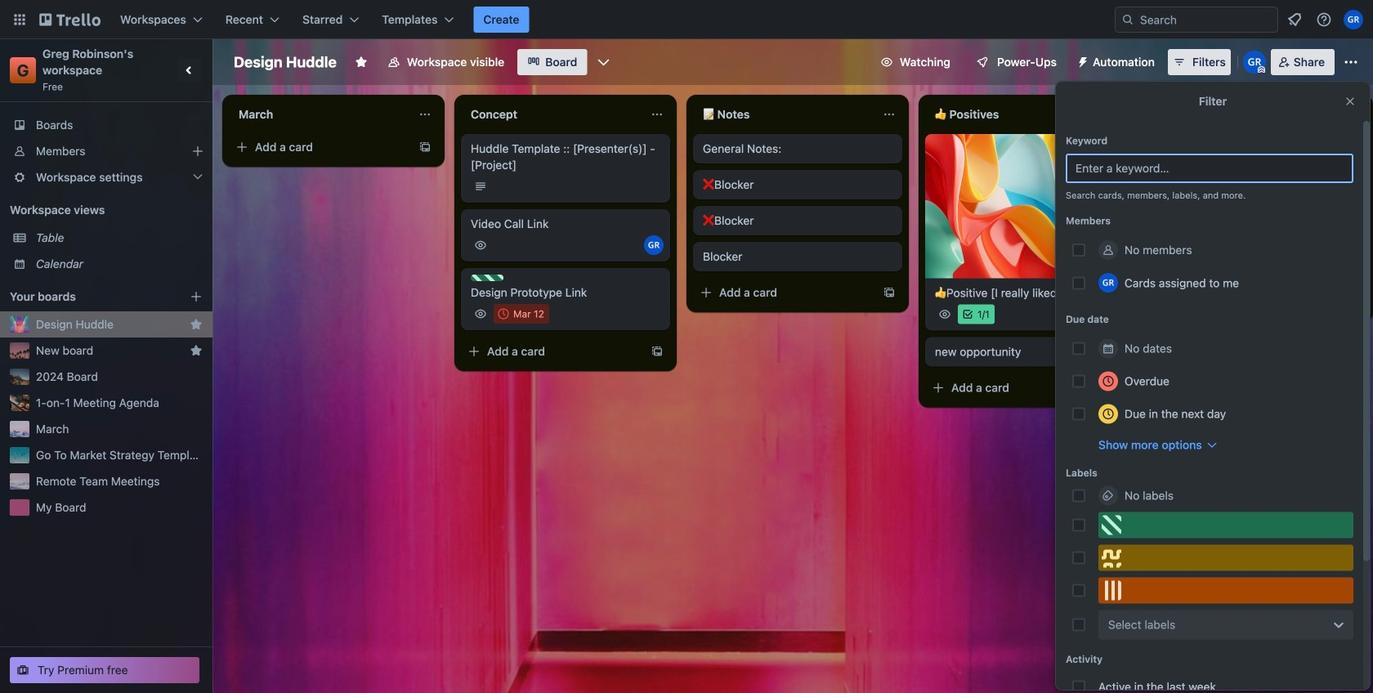 Task type: vqa. For each thing, say whether or not it's contained in the screenshot.
the leftmost Greg Robinson (gregrobinson96) icon
yes



Task type: locate. For each thing, give the bounding box(es) containing it.
None checkbox
[[494, 304, 549, 324]]

None text field
[[229, 101, 412, 128], [461, 101, 644, 128], [693, 101, 876, 128], [229, 101, 412, 128], [461, 101, 644, 128], [693, 101, 876, 128]]

sm image
[[1070, 49, 1093, 72]]

2 horizontal spatial greg robinson (gregrobinson96) image
[[1344, 10, 1363, 29]]

0 vertical spatial starred icon image
[[190, 318, 203, 331]]

color: green, title: none element
[[1099, 512, 1354, 538]]

greg robinson (gregrobinson96) image
[[1344, 10, 1363, 29], [644, 235, 664, 255], [1099, 273, 1118, 293]]

show menu image
[[1343, 54, 1359, 70]]

color: yellow, title: none element
[[1099, 545, 1354, 571]]

add board image
[[190, 290, 203, 303]]

color: orange, title: none element
[[1099, 577, 1354, 604]]

None checkbox
[[1167, 219, 1218, 239]]

1 horizontal spatial greg robinson (gregrobinson96) image
[[1099, 273, 1118, 293]]

2 vertical spatial greg robinson (gregrobinson96) image
[[1099, 273, 1118, 293]]

this member is an admin of this board. image
[[1258, 66, 1265, 74]]

create from template… image
[[418, 141, 432, 154], [883, 286, 896, 299], [651, 345, 664, 358], [1115, 381, 1128, 395]]

0 horizontal spatial greg robinson (gregrobinson96) image
[[644, 235, 664, 255]]

starred icon image
[[190, 318, 203, 331], [190, 344, 203, 357]]

your boards with 8 items element
[[10, 287, 165, 307]]

None text field
[[925, 101, 1108, 128]]

1 vertical spatial starred icon image
[[190, 344, 203, 357]]



Task type: describe. For each thing, give the bounding box(es) containing it.
Board name text field
[[226, 49, 345, 75]]

back to home image
[[39, 7, 101, 33]]

Search field
[[1135, 8, 1278, 31]]

workspace navigation collapse icon image
[[178, 59, 201, 82]]

close popover image
[[1344, 95, 1357, 108]]

0 vertical spatial greg robinson (gregrobinson96) image
[[1344, 10, 1363, 29]]

0 notifications image
[[1285, 10, 1305, 29]]

primary element
[[0, 0, 1373, 39]]

1 vertical spatial greg robinson (gregrobinson96) image
[[644, 235, 664, 255]]

color: green, title: none image
[[471, 275, 503, 281]]

customize views image
[[595, 54, 612, 70]]

greg robinson (gregrobinson96) image
[[1243, 51, 1266, 74]]

open information menu image
[[1316, 11, 1332, 28]]

Enter a keyword… text field
[[1066, 154, 1354, 183]]

2 starred icon image from the top
[[190, 344, 203, 357]]

star or unstar board image
[[355, 56, 368, 69]]

search image
[[1121, 13, 1135, 26]]

1 starred icon image from the top
[[190, 318, 203, 331]]



